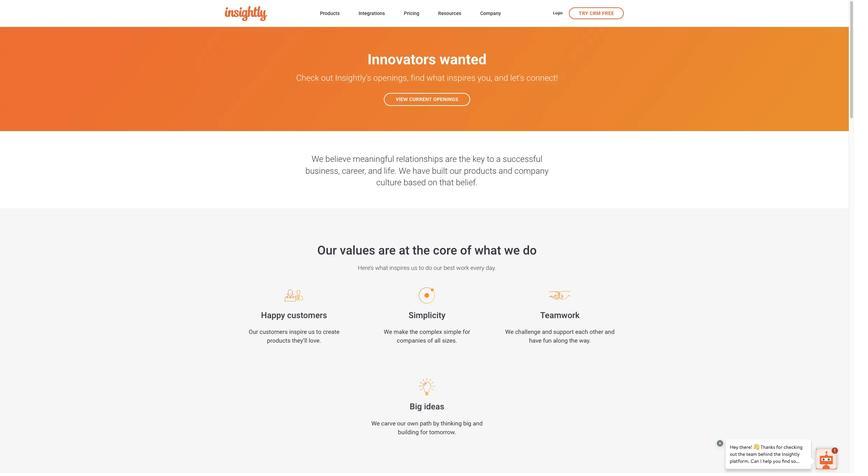 Task type: locate. For each thing, give the bounding box(es) containing it.
1 vertical spatial us
[[308, 329, 315, 336]]

view
[[396, 97, 408, 102]]

are up built
[[445, 154, 457, 164]]

integrations
[[359, 11, 385, 16]]

2 vertical spatial our
[[397, 420, 406, 427]]

we make the complex simple for companies of all sizes.
[[384, 329, 470, 344]]

we for we make the complex simple for companies of all sizes.
[[384, 329, 392, 336]]

1 horizontal spatial of
[[460, 243, 472, 258]]

0 vertical spatial our
[[317, 243, 337, 258]]

have down relationships
[[413, 166, 430, 176]]

and
[[494, 73, 508, 83], [368, 166, 382, 176], [499, 166, 512, 176], [542, 329, 552, 336], [605, 329, 615, 336], [473, 420, 483, 427]]

210706 careers values icon happy customers image
[[271, 287, 317, 304]]

0 horizontal spatial our
[[249, 329, 258, 336]]

teamwork
[[540, 311, 580, 320]]

have down the challenge
[[529, 337, 542, 344]]

are left 'at'
[[378, 243, 396, 258]]

1 vertical spatial our
[[434, 264, 442, 271]]

of left all
[[428, 337, 433, 344]]

customers up inspire
[[287, 311, 327, 320]]

to down our values are at the core of what we do
[[419, 264, 424, 271]]

and right the big
[[473, 420, 483, 427]]

of
[[460, 243, 472, 258], [428, 337, 433, 344]]

current
[[409, 97, 432, 102]]

1 horizontal spatial our
[[317, 243, 337, 258]]

0 horizontal spatial us
[[308, 329, 315, 336]]

do down our values are at the core of what we do
[[426, 264, 432, 271]]

the right 'at'
[[413, 243, 430, 258]]

culture
[[376, 178, 402, 188]]

check out insightly's openings, find what inspires you, and let's connect!
[[296, 73, 558, 83]]

1 vertical spatial of
[[428, 337, 433, 344]]

products
[[464, 166, 497, 176], [267, 337, 291, 344]]

0 vertical spatial us
[[411, 264, 418, 271]]

1 horizontal spatial for
[[463, 329, 470, 336]]

inspires down the 'wanted'
[[447, 73, 476, 83]]

day.
[[486, 264, 496, 271]]

our up "that"
[[450, 166, 462, 176]]

2 horizontal spatial to
[[487, 154, 494, 164]]

us down our values are at the core of what we do
[[411, 264, 418, 271]]

and inside the we carve our own path by thinking big and building for tomorrow.
[[473, 420, 483, 427]]

we left the carve
[[371, 420, 380, 427]]

big
[[410, 402, 422, 412]]

we for we believe meaningful relationships are the key to a successful business, career, and life. we have built our products and company culture based on that belief.
[[312, 154, 323, 164]]

sizes.
[[442, 337, 457, 344]]

1 vertical spatial do
[[426, 264, 432, 271]]

the left way.
[[569, 337, 578, 344]]

1 horizontal spatial our
[[434, 264, 442, 271]]

1 horizontal spatial do
[[523, 243, 537, 258]]

our
[[450, 166, 462, 176], [434, 264, 442, 271], [397, 420, 406, 427]]

inspires down 'at'
[[389, 264, 410, 271]]

we inside we make the complex simple for companies of all sizes.
[[384, 329, 392, 336]]

all
[[435, 337, 441, 344]]

and down 'a'
[[499, 166, 512, 176]]

1 horizontal spatial are
[[445, 154, 457, 164]]

2 vertical spatial to
[[316, 329, 321, 336]]

0 horizontal spatial inspires
[[389, 264, 410, 271]]

products left they'll
[[267, 337, 291, 344]]

carve
[[381, 420, 396, 427]]

0 horizontal spatial of
[[428, 337, 433, 344]]

free
[[602, 10, 614, 16]]

0 vertical spatial to
[[487, 154, 494, 164]]

1 vertical spatial for
[[420, 429, 428, 436]]

our inside our customers inspire us to create products they'll love.
[[249, 329, 258, 336]]

2 horizontal spatial what
[[475, 243, 501, 258]]

what
[[427, 73, 445, 83], [475, 243, 501, 258], [375, 264, 388, 271]]

check
[[296, 73, 319, 83]]

the inside we challenge and support each other and have fun along the way.
[[569, 337, 578, 344]]

0 horizontal spatial do
[[426, 264, 432, 271]]

inspires
[[447, 73, 476, 83], [389, 264, 410, 271]]

of inside we make the complex simple for companies of all sizes.
[[428, 337, 433, 344]]

the up companies
[[410, 329, 418, 336]]

0 horizontal spatial products
[[267, 337, 291, 344]]

what right find
[[427, 73, 445, 83]]

products down "key"
[[464, 166, 497, 176]]

1 vertical spatial customers
[[260, 329, 288, 336]]

0 vertical spatial do
[[523, 243, 537, 258]]

are inside we believe meaningful relationships are the key to a successful business, career, and life. we have built our products and company culture based on that belief.
[[445, 154, 457, 164]]

try
[[579, 10, 588, 16]]

we inside the we carve our own path by thinking big and building for tomorrow.
[[371, 420, 380, 427]]

to up "love." on the bottom left of the page
[[316, 329, 321, 336]]

our left best
[[434, 264, 442, 271]]

do
[[523, 243, 537, 258], [426, 264, 432, 271]]

2 vertical spatial what
[[375, 264, 388, 271]]

here's
[[358, 264, 374, 271]]

for down 'path'
[[420, 429, 428, 436]]

simplicity
[[409, 311, 446, 320]]

business,
[[305, 166, 340, 176]]

1 horizontal spatial us
[[411, 264, 418, 271]]

we
[[312, 154, 323, 164], [399, 166, 411, 176], [384, 329, 392, 336], [505, 329, 514, 336], [371, 420, 380, 427]]

we inside we challenge and support each other and have fun along the way.
[[505, 329, 514, 336]]

products
[[320, 11, 340, 16]]

for
[[463, 329, 470, 336], [420, 429, 428, 436]]

we for we carve our own path by thinking big and building for tomorrow.
[[371, 420, 380, 427]]

we left make
[[384, 329, 392, 336]]

0 vertical spatial products
[[464, 166, 497, 176]]

for inside we make the complex simple for companies of all sizes.
[[463, 329, 470, 336]]

on
[[428, 178, 437, 188]]

are
[[445, 154, 457, 164], [378, 243, 396, 258]]

0 horizontal spatial our
[[397, 420, 406, 427]]

1 vertical spatial have
[[529, 337, 542, 344]]

0 vertical spatial our
[[450, 166, 462, 176]]

built
[[432, 166, 448, 176]]

for right simple
[[463, 329, 470, 336]]

0 horizontal spatial what
[[375, 264, 388, 271]]

customers inside our customers inspire us to create products they'll love.
[[260, 329, 288, 336]]

innovators wanted
[[368, 51, 487, 68]]

us up "love." on the bottom left of the page
[[308, 329, 315, 336]]

the left "key"
[[459, 154, 471, 164]]

we carve our own path by thinking big and building for tomorrow.
[[371, 420, 483, 436]]

to inside our customers inspire us to create products they'll love.
[[316, 329, 321, 336]]

us inside our customers inspire us to create products they'll love.
[[308, 329, 315, 336]]

products inside our customers inspire us to create products they'll love.
[[267, 337, 291, 344]]

to
[[487, 154, 494, 164], [419, 264, 424, 271], [316, 329, 321, 336]]

1 vertical spatial inspires
[[389, 264, 410, 271]]

to for here's what inspires us to do our best work every day.
[[419, 264, 424, 271]]

210706 careers values icon simplicity image
[[404, 287, 450, 304]]

you,
[[478, 73, 492, 83]]

try crm free button
[[569, 7, 624, 19]]

here's what inspires us to do our best work every day.
[[358, 264, 496, 271]]

1 vertical spatial to
[[419, 264, 424, 271]]

0 vertical spatial customers
[[287, 311, 327, 320]]

a
[[496, 154, 501, 164]]

to for our customers inspire us to create products they'll love.
[[316, 329, 321, 336]]

1 horizontal spatial have
[[529, 337, 542, 344]]

1 horizontal spatial products
[[464, 166, 497, 176]]

0 horizontal spatial for
[[420, 429, 428, 436]]

0 vertical spatial what
[[427, 73, 445, 83]]

we left the challenge
[[505, 329, 514, 336]]

of up work
[[460, 243, 472, 258]]

us for inspires
[[411, 264, 418, 271]]

customers down happy
[[260, 329, 288, 336]]

1 vertical spatial products
[[267, 337, 291, 344]]

path
[[420, 420, 432, 427]]

0 horizontal spatial have
[[413, 166, 430, 176]]

our up the building at the left bottom
[[397, 420, 406, 427]]

1 vertical spatial are
[[378, 243, 396, 258]]

to left 'a'
[[487, 154, 494, 164]]

0 vertical spatial inspires
[[447, 73, 476, 83]]

0 vertical spatial for
[[463, 329, 470, 336]]

pricing link
[[404, 9, 419, 19]]

company link
[[480, 9, 501, 19]]

our for our customers inspire us to create products they'll love.
[[249, 329, 258, 336]]

believe
[[325, 154, 351, 164]]

out
[[321, 73, 333, 83]]

what right here's
[[375, 264, 388, 271]]

tomorrow.
[[429, 429, 456, 436]]

do right we
[[523, 243, 537, 258]]

that
[[439, 178, 454, 188]]

0 vertical spatial are
[[445, 154, 457, 164]]

we challenge and support each other and have fun along the way.
[[505, 329, 615, 344]]

we up 'business,'
[[312, 154, 323, 164]]

0 vertical spatial have
[[413, 166, 430, 176]]

2 horizontal spatial our
[[450, 166, 462, 176]]

1 horizontal spatial to
[[419, 264, 424, 271]]

1 vertical spatial our
[[249, 329, 258, 336]]

us
[[411, 264, 418, 271], [308, 329, 315, 336]]

what up day.
[[475, 243, 501, 258]]

210706 careers values icon big ideas image
[[404, 378, 450, 396]]

0 horizontal spatial to
[[316, 329, 321, 336]]



Task type: vqa. For each thing, say whether or not it's contained in the screenshot.
the right are
yes



Task type: describe. For each thing, give the bounding box(es) containing it.
find
[[411, 73, 425, 83]]

thinking
[[441, 420, 462, 427]]

products inside we believe meaningful relationships are the key to a successful business, career, and life. we have built our products and company culture based on that belief.
[[464, 166, 497, 176]]

customers for happy
[[287, 311, 327, 320]]

the inside we believe meaningful relationships are the key to a successful business, career, and life. we have built our products and company culture based on that belief.
[[459, 154, 471, 164]]

view current openings button
[[384, 93, 470, 106]]

by
[[433, 420, 439, 427]]

each
[[575, 329, 588, 336]]

0 vertical spatial of
[[460, 243, 472, 258]]

1 horizontal spatial what
[[427, 73, 445, 83]]

connect!
[[527, 73, 558, 83]]

pricing
[[404, 11, 419, 16]]

values
[[340, 243, 375, 258]]

at
[[399, 243, 410, 258]]

our inside the we carve our own path by thinking big and building for tomorrow.
[[397, 420, 406, 427]]

every
[[471, 264, 484, 271]]

we for we challenge and support each other and have fun along the way.
[[505, 329, 514, 336]]

happy customers
[[261, 311, 327, 320]]

best
[[444, 264, 455, 271]]

complex
[[420, 329, 442, 336]]

other
[[590, 329, 603, 336]]

fun
[[543, 337, 552, 344]]

core
[[433, 243, 457, 258]]

big
[[463, 420, 471, 427]]

to inside we believe meaningful relationships are the key to a successful business, career, and life. we have built our products and company culture based on that belief.
[[487, 154, 494, 164]]

customers for our
[[260, 329, 288, 336]]

the inside we make the complex simple for companies of all sizes.
[[410, 329, 418, 336]]

belief.
[[456, 178, 478, 188]]

successful
[[503, 154, 543, 164]]

relationships
[[396, 154, 443, 164]]

insightly logo image
[[225, 6, 267, 21]]

view current openings
[[396, 97, 458, 102]]

and up fun
[[542, 329, 552, 336]]

our customers inspire us to create products they'll love.
[[249, 329, 340, 344]]

we
[[504, 243, 520, 258]]

insightly logo link
[[225, 6, 309, 21]]

0 horizontal spatial are
[[378, 243, 396, 258]]

let's
[[510, 73, 524, 83]]

1 vertical spatial what
[[475, 243, 501, 258]]

integrations link
[[359, 9, 385, 19]]

us for inspire
[[308, 329, 315, 336]]

1 horizontal spatial inspires
[[447, 73, 476, 83]]

own
[[407, 420, 418, 427]]

along
[[553, 337, 568, 344]]

openings,
[[373, 73, 409, 83]]

210706 careers values icon teamwork image
[[537, 287, 583, 304]]

crm
[[590, 10, 601, 16]]

openings
[[433, 97, 458, 102]]

wanted
[[440, 51, 487, 68]]

create
[[323, 329, 340, 336]]

try crm free link
[[569, 7, 624, 19]]

our inside we believe meaningful relationships are the key to a successful business, career, and life. we have built our products and company culture based on that belief.
[[450, 166, 462, 176]]

way.
[[579, 337, 591, 344]]

and down meaningful
[[368, 166, 382, 176]]

products link
[[320, 9, 340, 19]]

they'll
[[292, 337, 307, 344]]

our values are at the core of what we do
[[317, 243, 537, 258]]

company
[[515, 166, 549, 176]]

we believe meaningful relationships are the key to a successful business, career, and life. we have built our products and company culture based on that belief.
[[305, 154, 549, 188]]

companies
[[397, 337, 426, 344]]

resources link
[[438, 9, 461, 19]]

happy
[[261, 311, 285, 320]]

innovators
[[368, 51, 436, 68]]

meaningful
[[353, 154, 394, 164]]

key
[[473, 154, 485, 164]]

based
[[404, 178, 426, 188]]

and left 'let's'
[[494, 73, 508, 83]]

life.
[[384, 166, 397, 176]]

inspire
[[289, 329, 307, 336]]

resources
[[438, 11, 461, 16]]

building
[[398, 429, 419, 436]]

for inside the we carve our own path by thinking big and building for tomorrow.
[[420, 429, 428, 436]]

work
[[456, 264, 469, 271]]

and right other
[[605, 329, 615, 336]]

company
[[480, 11, 501, 16]]

have inside we challenge and support each other and have fun along the way.
[[529, 337, 542, 344]]

try crm free
[[579, 10, 614, 16]]

simple
[[444, 329, 461, 336]]

have inside we believe meaningful relationships are the key to a successful business, career, and life. we have built our products and company culture based on that belief.
[[413, 166, 430, 176]]

big ideas
[[410, 402, 444, 412]]

view current openings link
[[384, 93, 470, 106]]

love.
[[309, 337, 321, 344]]

challenge
[[515, 329, 541, 336]]

our for our values are at the core of what we do
[[317, 243, 337, 258]]

we right the life.
[[399, 166, 411, 176]]

login
[[553, 11, 563, 15]]

support
[[553, 329, 574, 336]]

login link
[[553, 10, 563, 17]]

ideas
[[424, 402, 444, 412]]

career,
[[342, 166, 366, 176]]

make
[[394, 329, 408, 336]]

insightly's
[[335, 73, 371, 83]]



